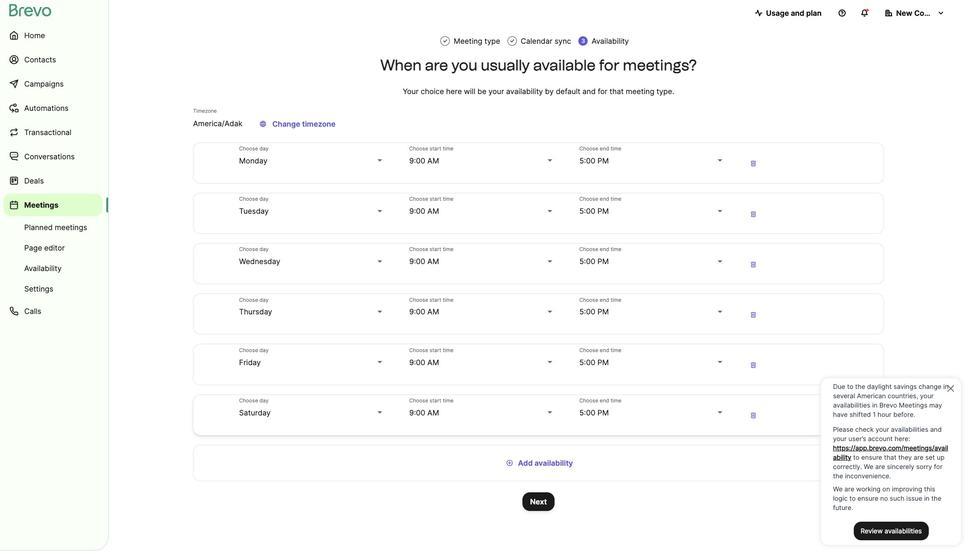 Task type: vqa. For each thing, say whether or not it's contained in the screenshot.
THE SEGMENTS
no



Task type: locate. For each thing, give the bounding box(es) containing it.
1 vertical spatial availability
[[535, 459, 573, 468]]

5:00 for wednesday
[[580, 257, 596, 266]]

transactional link
[[4, 121, 103, 144]]

planned
[[24, 223, 53, 232]]

1 vertical spatial availability
[[24, 264, 62, 273]]

and right default
[[583, 87, 596, 96]]

editor
[[44, 243, 65, 253]]

1 5:00 from the top
[[580, 156, 596, 165]]

2 remove range image from the top
[[748, 209, 760, 220]]

delete button for tuesday
[[745, 204, 763, 223]]

delete
[[750, 159, 758, 169], [750, 210, 758, 219], [750, 260, 758, 269], [750, 311, 758, 320], [750, 361, 758, 370], [750, 412, 758, 421]]

Saturday field
[[239, 408, 384, 419]]

meetings?
[[623, 56, 697, 74]]

2 5:00 pm field from the top
[[580, 206, 725, 217]]

availability
[[507, 87, 543, 96], [535, 459, 573, 468]]

pm for saturday
[[598, 408, 609, 418]]

no color image
[[504, 458, 516, 469]]

1 no color image from the left
[[443, 38, 448, 44]]

3 am from the top
[[428, 257, 439, 266]]

5:00 pm field for tuesday
[[580, 206, 725, 217]]

settings
[[24, 284, 53, 294]]

6 am from the top
[[428, 408, 439, 418]]

1 delete button from the top
[[745, 154, 763, 172]]

5 am from the top
[[428, 358, 439, 367]]

usage
[[767, 8, 790, 18]]

6 9:00 from the top
[[410, 408, 426, 418]]

9:00 am for thursday
[[410, 308, 439, 317]]

1 horizontal spatial check
[[510, 38, 516, 44]]

6 5:00 pm field from the top
[[580, 408, 725, 419]]

5:00
[[580, 156, 596, 165], [580, 207, 596, 216], [580, 257, 596, 266], [580, 308, 596, 317], [580, 358, 596, 367], [580, 408, 596, 418]]

and inside button
[[791, 8, 805, 18]]

change timezone
[[272, 119, 336, 129]]

by
[[545, 87, 554, 96]]

change
[[272, 119, 301, 129]]

1 9:00 am from the top
[[410, 156, 439, 165]]

delete button for wednesday
[[745, 255, 763, 273]]

9:00 am field for thursday
[[410, 307, 555, 318]]

tuesday
[[239, 207, 269, 216]]

9:00 am for tuesday
[[410, 207, 439, 216]]

4 9:00 am field from the top
[[410, 307, 555, 318]]

for left that at the right of the page
[[598, 87, 608, 96]]

remove range image for thursday
[[748, 310, 760, 321]]

0 horizontal spatial availability
[[24, 264, 62, 273]]

calendar
[[521, 36, 553, 46]]

3 delete from the top
[[750, 260, 758, 269]]

meeting type
[[454, 36, 501, 46]]

4 9:00 from the top
[[410, 308, 426, 317]]

company
[[915, 8, 949, 18]]

and left plan
[[791, 8, 805, 18]]

5:00 for friday
[[580, 358, 596, 367]]

delete inside remove range icon
[[750, 260, 758, 269]]

0 horizontal spatial check
[[443, 38, 448, 44]]

saturday
[[239, 408, 271, 418]]

delete button for saturday
[[745, 406, 763, 425]]

5 delete from the top
[[750, 361, 758, 370]]

3 9:00 am from the top
[[410, 257, 439, 266]]

0 vertical spatial and
[[791, 8, 805, 18]]

0 vertical spatial availability
[[592, 36, 629, 46]]

9:00 am for monday
[[410, 156, 439, 165]]

pm for thursday
[[598, 308, 609, 317]]

2 9:00 am field from the top
[[410, 206, 555, 217]]

6 9:00 am from the top
[[410, 408, 439, 418]]

0 horizontal spatial no color image
[[443, 38, 448, 44]]

0 horizontal spatial and
[[583, 87, 596, 96]]

3 5:00 pm from the top
[[580, 257, 609, 266]]

4 pm from the top
[[598, 308, 609, 317]]

1 horizontal spatial no color image
[[510, 38, 516, 44]]

5 5:00 from the top
[[580, 358, 596, 367]]

3 9:00 am field from the top
[[410, 256, 555, 267]]

that
[[610, 87, 624, 96]]

1 horizontal spatial and
[[791, 8, 805, 18]]

availability right add
[[535, 459, 573, 468]]

planned meetings link
[[4, 218, 103, 237]]

9:00 for thursday
[[410, 308, 426, 317]]

6 5:00 from the top
[[580, 408, 596, 418]]

remove range image
[[748, 158, 760, 169], [748, 209, 760, 220], [748, 310, 760, 321], [748, 360, 760, 371], [748, 411, 760, 422]]

language
[[259, 119, 267, 129]]

for up that at the right of the page
[[600, 56, 620, 74]]

3 delete button from the top
[[745, 255, 763, 273]]

check
[[443, 38, 448, 44], [510, 38, 516, 44]]

5 9:00 from the top
[[410, 358, 426, 367]]

5:00 pm for wednesday
[[580, 257, 609, 266]]

am
[[428, 156, 439, 165], [428, 207, 439, 216], [428, 257, 439, 266], [428, 308, 439, 317], [428, 358, 439, 367], [428, 408, 439, 418]]

5 5:00 pm from the top
[[580, 358, 609, 367]]

deals link
[[4, 170, 103, 192]]

timezone
[[193, 108, 217, 114]]

calendar sync
[[521, 36, 572, 46]]

9:00 am
[[410, 156, 439, 165], [410, 207, 439, 216], [410, 257, 439, 266], [410, 308, 439, 317], [410, 358, 439, 367], [410, 408, 439, 418]]

planned meetings
[[24, 223, 87, 232]]

1 pm from the top
[[598, 156, 609, 165]]

6 delete from the top
[[750, 412, 758, 421]]

page editor
[[24, 243, 65, 253]]

4 9:00 am from the top
[[410, 308, 439, 317]]

5 9:00 am field from the top
[[410, 357, 555, 368]]

new
[[897, 8, 913, 18]]

1 9:00 am field from the top
[[410, 155, 555, 166]]

pm
[[598, 156, 609, 165], [598, 207, 609, 216], [598, 257, 609, 266], [598, 308, 609, 317], [598, 358, 609, 367], [598, 408, 609, 418]]

5:00 for tuesday
[[580, 207, 596, 216]]

9:00 am for friday
[[410, 358, 439, 367]]

3 remove range image from the top
[[748, 310, 760, 321]]

2 9:00 from the top
[[410, 207, 426, 216]]

1 horizontal spatial availability
[[592, 36, 629, 46]]

1 5:00 pm from the top
[[580, 156, 609, 165]]

4 5:00 from the top
[[580, 308, 596, 317]]

delete for wednesday
[[750, 260, 758, 269]]

1 9:00 from the top
[[410, 156, 426, 165]]

6 5:00 pm from the top
[[580, 408, 609, 418]]

add_circle_outline add availability
[[506, 459, 573, 468]]

5:00 pm for tuesday
[[580, 207, 609, 216]]

automations
[[24, 104, 69, 113]]

availability
[[592, 36, 629, 46], [24, 264, 62, 273]]

delete button
[[745, 154, 763, 172], [745, 204, 763, 223], [745, 255, 763, 273], [745, 305, 763, 324], [745, 356, 763, 374], [745, 406, 763, 425]]

for
[[600, 56, 620, 74], [598, 87, 608, 96]]

4 delete button from the top
[[745, 305, 763, 324]]

2 delete button from the top
[[745, 204, 763, 223]]

5:00 pm field for wednesday
[[580, 256, 725, 267]]

5 5:00 pm field from the top
[[580, 357, 725, 368]]

2 5:00 from the top
[[580, 207, 596, 216]]

1 delete from the top
[[750, 159, 758, 169]]

your
[[403, 87, 419, 96]]

check for meeting
[[443, 38, 448, 44]]

5:00 PM field
[[580, 155, 725, 166], [580, 206, 725, 217], [580, 256, 725, 267], [580, 307, 725, 318], [580, 357, 725, 368], [580, 408, 725, 419]]

Tuesday field
[[239, 206, 384, 217]]

settings link
[[4, 280, 103, 298]]

meeting
[[454, 36, 483, 46]]

availability down 'page editor'
[[24, 264, 62, 273]]

6 pm from the top
[[598, 408, 609, 418]]

0 vertical spatial availability
[[507, 87, 543, 96]]

no color image
[[443, 38, 448, 44], [510, 38, 516, 44]]

delete for friday
[[750, 361, 758, 370]]

1 check from the left
[[443, 38, 448, 44]]

2 9:00 am from the top
[[410, 207, 439, 216]]

3 5:00 from the top
[[580, 257, 596, 266]]

conversations
[[24, 152, 75, 161]]

conversations link
[[4, 146, 103, 168]]

availability right the 3
[[592, 36, 629, 46]]

5:00 pm
[[580, 156, 609, 165], [580, 207, 609, 216], [580, 257, 609, 266], [580, 308, 609, 317], [580, 358, 609, 367], [580, 408, 609, 418]]

home link
[[4, 24, 103, 47]]

2 5:00 pm from the top
[[580, 207, 609, 216]]

am for friday
[[428, 358, 439, 367]]

5:00 for thursday
[[580, 308, 596, 317]]

9:00 AM field
[[410, 155, 555, 166], [410, 206, 555, 217], [410, 256, 555, 267], [410, 307, 555, 318], [410, 357, 555, 368], [410, 408, 555, 419]]

Friday field
[[239, 357, 384, 368]]

4 remove range image from the top
[[748, 360, 760, 371]]

you
[[452, 56, 478, 74]]

1 vertical spatial for
[[598, 87, 608, 96]]

2 pm from the top
[[598, 207, 609, 216]]

and
[[791, 8, 805, 18], [583, 87, 596, 96]]

check right type
[[510, 38, 516, 44]]

2 no color image from the left
[[510, 38, 516, 44]]

page
[[24, 243, 42, 253]]

remove range image for tuesday
[[748, 209, 760, 220]]

no color image left meeting
[[443, 38, 448, 44]]

6 delete button from the top
[[745, 406, 763, 425]]

9:00
[[410, 156, 426, 165], [410, 207, 426, 216], [410, 257, 426, 266], [410, 308, 426, 317], [410, 358, 426, 367], [410, 408, 426, 418]]

5 9:00 am from the top
[[410, 358, 439, 367]]

remove range image for monday
[[748, 158, 760, 169]]

1 am from the top
[[428, 156, 439, 165]]

plan
[[807, 8, 822, 18]]

1 remove range image from the top
[[748, 158, 760, 169]]

4 5:00 pm field from the top
[[580, 307, 725, 318]]

check for calendar
[[510, 38, 516, 44]]

5 pm from the top
[[598, 358, 609, 367]]

no color image right type
[[510, 38, 516, 44]]

timezone
[[302, 119, 336, 129]]

4 delete from the top
[[750, 311, 758, 320]]

6 9:00 am field from the top
[[410, 408, 555, 419]]

2 delete from the top
[[750, 210, 758, 219]]

4 5:00 pm from the top
[[580, 308, 609, 317]]

be
[[478, 87, 487, 96]]

5:00 for saturday
[[580, 408, 596, 418]]

3 9:00 from the top
[[410, 257, 426, 266]]

4 am from the top
[[428, 308, 439, 317]]

9:00 for saturday
[[410, 408, 426, 418]]

3 pm from the top
[[598, 257, 609, 266]]

2 check from the left
[[510, 38, 516, 44]]

check left meeting
[[443, 38, 448, 44]]

3 5:00 pm field from the top
[[580, 256, 725, 267]]

Wednesday field
[[239, 256, 384, 267]]

meetings link
[[4, 194, 103, 216]]

5 remove range image from the top
[[748, 411, 760, 422]]

your choice here will be your availability by default and for that meeting type.
[[403, 87, 675, 96]]

1 5:00 pm field from the top
[[580, 155, 725, 166]]

2 am from the top
[[428, 207, 439, 216]]

availability left by on the top right of page
[[507, 87, 543, 96]]

add_circle_outline
[[506, 459, 514, 468]]

5 delete button from the top
[[745, 356, 763, 374]]



Task type: describe. For each thing, give the bounding box(es) containing it.
availability link
[[4, 259, 103, 278]]

9:00 for tuesday
[[410, 207, 426, 216]]

remove range image
[[748, 259, 760, 270]]

9:00 am field for monday
[[410, 155, 555, 166]]

Thursday field
[[239, 307, 384, 318]]

delete button for monday
[[745, 154, 763, 172]]

calls
[[24, 307, 41, 316]]

9:00 am for saturday
[[410, 408, 439, 418]]

home
[[24, 31, 45, 40]]

pm for wednesday
[[598, 257, 609, 266]]

your
[[489, 87, 504, 96]]

meetings
[[24, 201, 58, 210]]

new company
[[897, 8, 949, 18]]

type.
[[657, 87, 675, 96]]

9:00 am field for wednesday
[[410, 256, 555, 267]]

campaigns
[[24, 79, 64, 89]]

america/adak
[[193, 119, 243, 128]]

thursday
[[239, 308, 272, 317]]

new company button
[[878, 4, 953, 22]]

calls link
[[4, 300, 103, 323]]

when
[[380, 56, 422, 74]]

page editor link
[[4, 239, 103, 257]]

pm for tuesday
[[598, 207, 609, 216]]

9:00 for friday
[[410, 358, 426, 367]]

9:00 am field for tuesday
[[410, 206, 555, 217]]

5:00 for monday
[[580, 156, 596, 165]]

delete for saturday
[[750, 412, 758, 421]]

1 vertical spatial and
[[583, 87, 596, 96]]

9:00 for wednesday
[[410, 257, 426, 266]]

delete button for thursday
[[745, 305, 763, 324]]

3
[[582, 37, 585, 44]]

default
[[556, 87, 581, 96]]

0 vertical spatial for
[[600, 56, 620, 74]]

am for saturday
[[428, 408, 439, 418]]

are
[[425, 56, 448, 74]]

5:00 pm for friday
[[580, 358, 609, 367]]

when are you usually available for meetings?
[[380, 56, 697, 74]]

9:00 am field for saturday
[[410, 408, 555, 419]]

wednesday
[[239, 257, 280, 266]]

5:00 pm field for friday
[[580, 357, 725, 368]]

here
[[446, 87, 462, 96]]

delete for monday
[[750, 159, 758, 169]]

will
[[464, 87, 476, 96]]

campaigns link
[[4, 73, 103, 95]]

delete for tuesday
[[750, 210, 758, 219]]

Monday field
[[239, 155, 384, 166]]

usage and plan button
[[748, 4, 830, 22]]

5:00 pm field for thursday
[[580, 307, 725, 318]]

transactional
[[24, 128, 72, 137]]

meeting
[[626, 87, 655, 96]]

remove range image for saturday
[[748, 411, 760, 422]]

contacts
[[24, 55, 56, 64]]

9:00 am for wednesday
[[410, 257, 439, 266]]

usually
[[481, 56, 530, 74]]

type
[[485, 36, 501, 46]]

pm for friday
[[598, 358, 609, 367]]

sync
[[555, 36, 572, 46]]

no color image for meeting type
[[443, 38, 448, 44]]

5:00 pm for thursday
[[580, 308, 609, 317]]

available
[[534, 56, 596, 74]]

add
[[518, 459, 533, 468]]

choice
[[421, 87, 444, 96]]

am for wednesday
[[428, 257, 439, 266]]

automations link
[[4, 97, 103, 119]]

contacts link
[[4, 49, 103, 71]]

am for tuesday
[[428, 207, 439, 216]]

5:00 pm field for saturday
[[580, 408, 725, 419]]

next
[[530, 498, 547, 507]]

remove range image for friday
[[748, 360, 760, 371]]

delete for thursday
[[750, 311, 758, 320]]

9:00 for monday
[[410, 156, 426, 165]]

next button
[[523, 493, 555, 512]]

monday
[[239, 156, 268, 165]]

pm for monday
[[598, 156, 609, 165]]

am for monday
[[428, 156, 439, 165]]

meetings
[[55, 223, 87, 232]]

left image
[[258, 118, 269, 129]]

no color image for calendar sync
[[510, 38, 516, 44]]

delete button for friday
[[745, 356, 763, 374]]

am for thursday
[[428, 308, 439, 317]]

deals
[[24, 176, 44, 186]]

5:00 pm for saturday
[[580, 408, 609, 418]]

9:00 am field for friday
[[410, 357, 555, 368]]

5:00 pm field for monday
[[580, 155, 725, 166]]

5:00 pm for monday
[[580, 156, 609, 165]]

availability inside availability link
[[24, 264, 62, 273]]

usage and plan
[[767, 8, 822, 18]]

friday
[[239, 358, 261, 367]]



